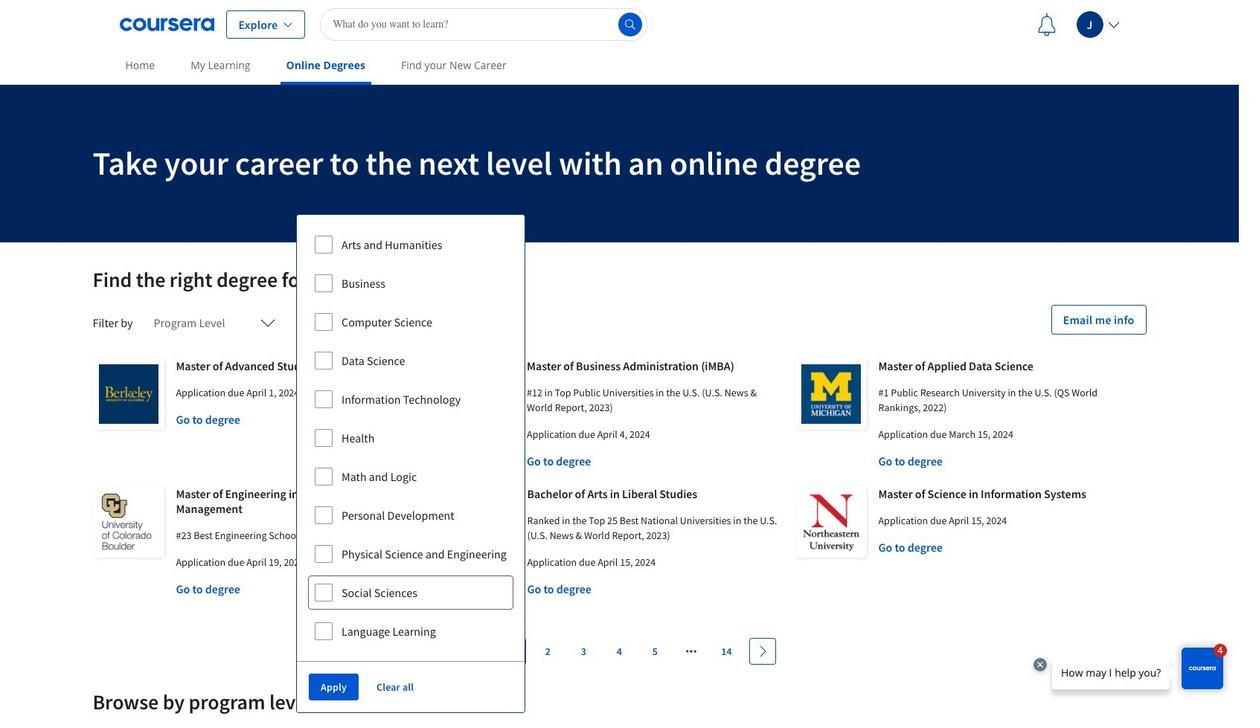 Task type: describe. For each thing, give the bounding box(es) containing it.
university of illinois at urbana-champaign image
[[444, 359, 515, 430]]

university of michigan image
[[795, 359, 867, 430]]

university of colorado boulder image
[[93, 487, 164, 558]]

coursera image
[[119, 12, 214, 36]]



Task type: vqa. For each thing, say whether or not it's contained in the screenshot.
2's Show Less
no



Task type: locate. For each thing, give the bounding box(es) containing it.
None search field
[[320, 8, 648, 41]]

georgetown university image
[[444, 487, 515, 558]]

options list list box
[[297, 215, 525, 662]]

university of california, berkeley image
[[93, 359, 164, 430]]

go to next page image
[[756, 646, 768, 658]]

actions toolbar
[[297, 662, 525, 713]]

northeastern university image
[[795, 487, 867, 558]]



